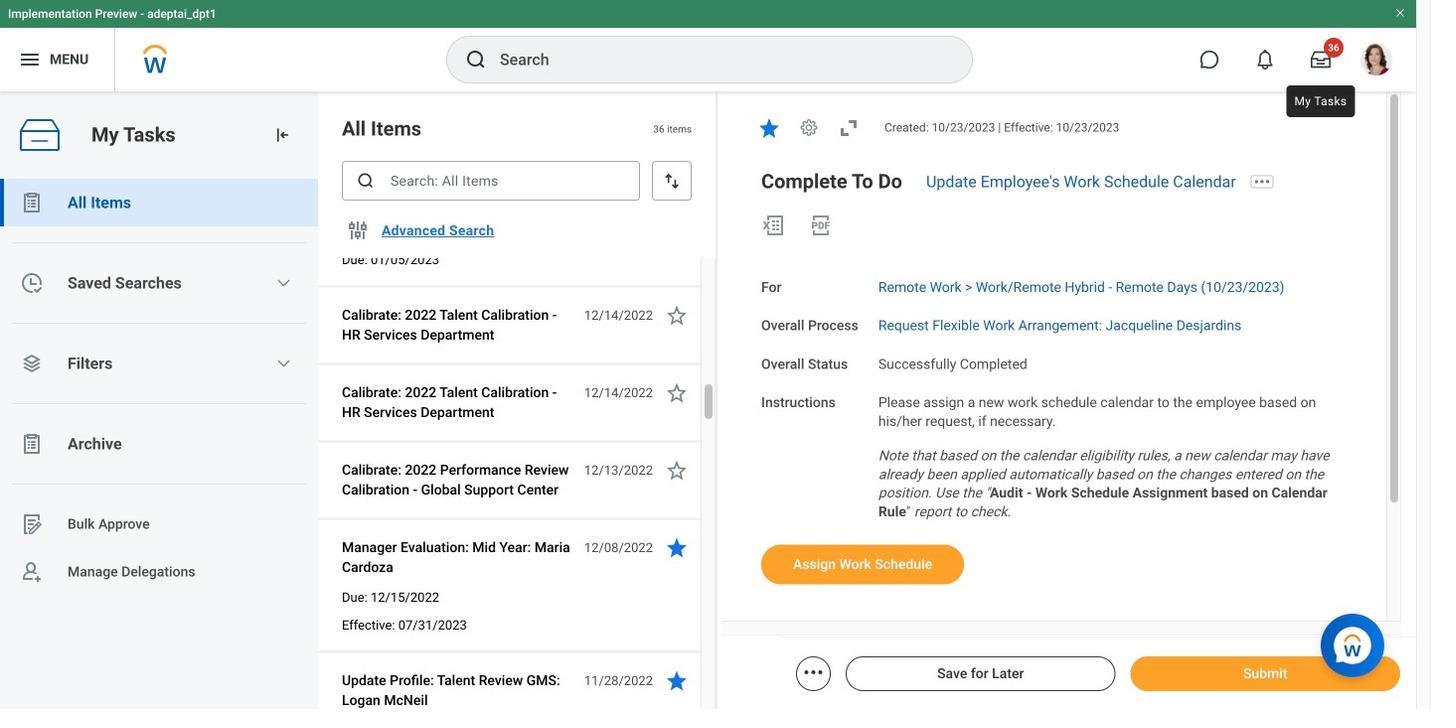 Task type: locate. For each thing, give the bounding box(es) containing it.
search image
[[464, 48, 488, 72], [356, 171, 376, 191]]

chevron down image
[[276, 275, 292, 291]]

justify image
[[18, 48, 42, 72]]

Search: All Items text field
[[342, 161, 640, 201]]

tooltip
[[1283, 82, 1360, 121]]

fullscreen image
[[837, 116, 861, 140]]

notifications large image
[[1256, 50, 1276, 70]]

list
[[0, 179, 318, 597]]

clipboard image
[[20, 191, 44, 215], [20, 433, 44, 456]]

1 vertical spatial clipboard image
[[20, 433, 44, 456]]

2 clipboard image from the top
[[20, 433, 44, 456]]

sort image
[[662, 171, 682, 191]]

0 vertical spatial clipboard image
[[20, 191, 44, 215]]

transformation import image
[[272, 125, 292, 145]]

clipboard image up clock check image
[[20, 191, 44, 215]]

1 horizontal spatial search image
[[464, 48, 488, 72]]

item list element
[[318, 91, 718, 710]]

gear image
[[799, 118, 819, 138]]

inbox large image
[[1311, 50, 1331, 70]]

clock check image
[[20, 271, 44, 295]]

banner
[[0, 0, 1417, 91]]

clipboard image up rename image
[[20, 433, 44, 456]]

1 vertical spatial search image
[[356, 171, 376, 191]]

related actions image
[[802, 661, 826, 685]]

3 star image from the top
[[665, 459, 689, 483]]

star image
[[665, 304, 689, 328], [665, 381, 689, 405], [665, 459, 689, 483], [665, 536, 689, 560], [665, 670, 689, 694]]

star image
[[758, 116, 782, 140]]



Task type: vqa. For each thing, say whether or not it's contained in the screenshot.
fourth star icon from the top of the Item List ELEMENT
yes



Task type: describe. For each thing, give the bounding box(es) containing it.
user plus image
[[20, 561, 44, 585]]

rename image
[[20, 513, 44, 537]]

1 clipboard image from the top
[[20, 191, 44, 215]]

0 vertical spatial search image
[[464, 48, 488, 72]]

configure image
[[346, 219, 370, 243]]

5 star image from the top
[[665, 670, 689, 694]]

2 star image from the top
[[665, 381, 689, 405]]

Search Workday  search field
[[500, 38, 932, 82]]

view printable version (pdf) image
[[809, 214, 833, 237]]

close environment banner image
[[1395, 7, 1407, 19]]

0 horizontal spatial search image
[[356, 171, 376, 191]]

1 star image from the top
[[665, 304, 689, 328]]

export to excel image
[[762, 214, 785, 237]]

profile logan mcneil image
[[1361, 44, 1393, 80]]

4 star image from the top
[[665, 536, 689, 560]]



